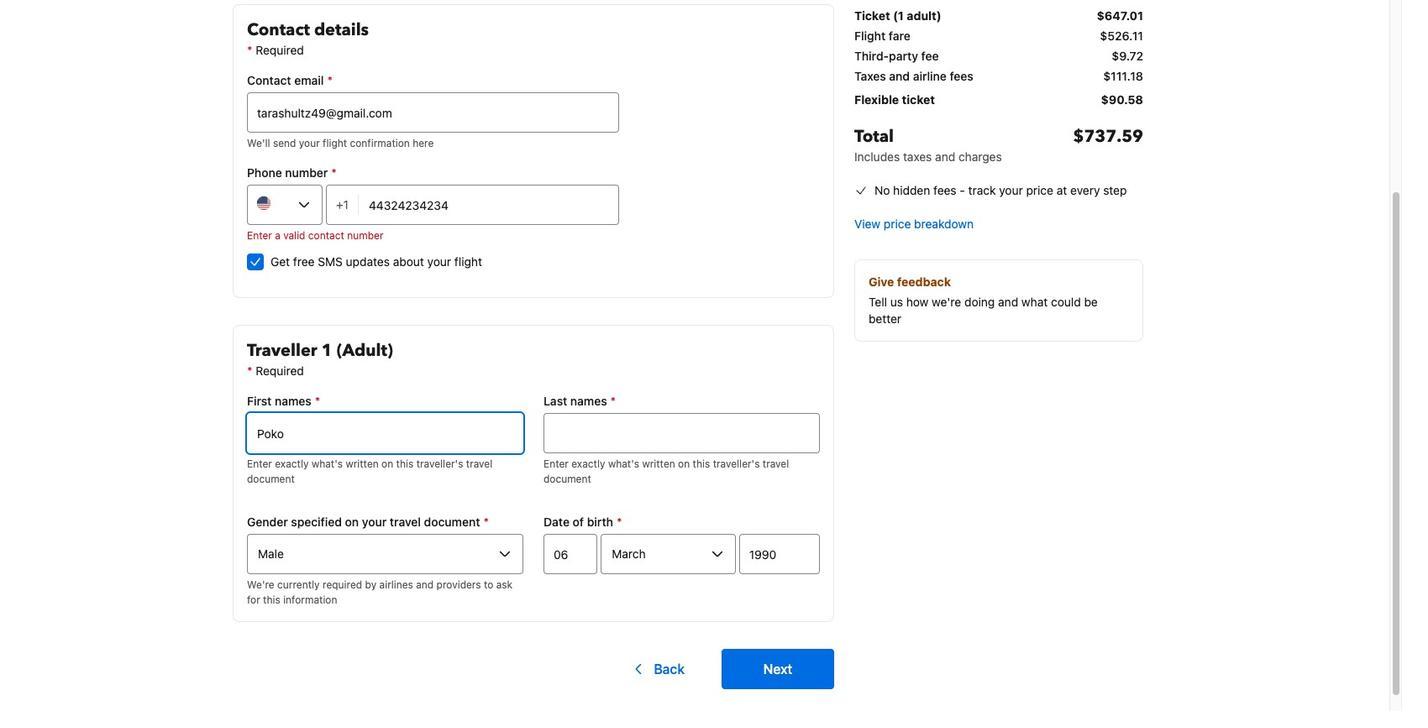 Task type: locate. For each thing, give the bounding box(es) containing it.
2 traveller's from the left
[[713, 458, 760, 471]]

airline
[[913, 69, 947, 83]]

required up contact email *
[[256, 43, 304, 57]]

required inside contact details required
[[256, 43, 304, 57]]

written for first names *
[[346, 458, 379, 471]]

* right email at the left top of page
[[327, 73, 333, 87]]

taxes and airline fees cell
[[855, 68, 974, 85]]

2 what's from the left
[[608, 458, 640, 471]]

1 written from the left
[[346, 458, 379, 471]]

0 horizontal spatial exactly
[[275, 458, 309, 471]]

enter left a
[[247, 229, 272, 242]]

this for last names *
[[693, 458, 710, 471]]

*
[[327, 73, 333, 87], [331, 166, 337, 180], [315, 394, 320, 408], [611, 394, 616, 408], [484, 515, 489, 529], [617, 515, 622, 529]]

we're currently required by airlines and providers to ask for this information
[[247, 579, 513, 607]]

1 horizontal spatial what's
[[608, 458, 640, 471]]

view price breakdown link
[[855, 216, 974, 233]]

we're
[[247, 579, 275, 592]]

1 vertical spatial flight
[[455, 255, 482, 269]]

$737.59 cell
[[1073, 125, 1144, 166]]

and right taxes
[[935, 150, 956, 164]]

third-party fee cell
[[855, 48, 939, 65]]

required down traveller
[[256, 364, 304, 378]]

first names *
[[247, 394, 320, 408]]

flexible ticket
[[855, 92, 935, 107]]

1 horizontal spatial price
[[1026, 183, 1054, 197]]

* right last
[[611, 394, 616, 408]]

2 names from the left
[[570, 394, 607, 408]]

traveller
[[247, 339, 317, 362]]

your right send
[[299, 137, 320, 150]]

1 horizontal spatial names
[[570, 394, 607, 408]]

what's
[[312, 458, 343, 471], [608, 458, 640, 471]]

contact
[[247, 18, 310, 41], [247, 73, 291, 87]]

0 horizontal spatial number
[[285, 166, 328, 180]]

back
[[654, 662, 685, 677]]

0 horizontal spatial this
[[263, 594, 280, 607]]

view price breakdown
[[855, 217, 974, 231]]

1 horizontal spatial exactly
[[572, 458, 605, 471]]

1 traveller's from the left
[[416, 458, 463, 471]]

enter for first
[[247, 458, 272, 471]]

price
[[1026, 183, 1054, 197], [884, 217, 911, 231]]

* for last names *
[[611, 394, 616, 408]]

4 row from the top
[[855, 68, 1144, 88]]

0 horizontal spatial flight
[[323, 137, 347, 150]]

better
[[869, 312, 902, 326]]

2 horizontal spatial on
[[678, 458, 690, 471]]

1 horizontal spatial document
[[424, 515, 480, 529]]

2 required from the top
[[256, 364, 304, 378]]

exactly up gender
[[275, 458, 309, 471]]

traveller's for last names *
[[713, 458, 760, 471]]

0 horizontal spatial traveller's
[[416, 458, 463, 471]]

and
[[889, 69, 910, 83], [935, 150, 956, 164], [998, 295, 1019, 309], [416, 579, 434, 592]]

view
[[855, 217, 881, 231]]

this inside we're currently required by airlines and providers to ask for this information
[[263, 594, 280, 607]]

price right the view
[[884, 217, 911, 231]]

1 vertical spatial fees
[[934, 183, 957, 197]]

enter inside enter a valid contact number alert
[[247, 229, 272, 242]]

2 horizontal spatial document
[[544, 473, 591, 486]]

phone
[[247, 166, 282, 180]]

by
[[365, 579, 377, 592]]

None field
[[247, 413, 524, 454], [544, 413, 820, 454], [247, 413, 524, 454], [544, 413, 820, 454]]

travel
[[466, 458, 493, 471], [763, 458, 789, 471], [390, 515, 421, 529]]

feedback
[[897, 275, 951, 289]]

track
[[969, 183, 996, 197]]

document up of
[[544, 473, 591, 486]]

on for last names *
[[678, 458, 690, 471]]

1 enter exactly what's written on this traveller's travel document from the left
[[247, 458, 493, 486]]

and right the airlines
[[416, 579, 434, 592]]

2 row from the top
[[855, 28, 1144, 48]]

enter exactly what's written on this traveller's travel document alert
[[247, 457, 524, 487], [544, 457, 820, 487]]

flight down enter a valid contact number alert
[[455, 255, 482, 269]]

phone number *
[[247, 166, 337, 180]]

contact left email at the left top of page
[[247, 73, 291, 87]]

number inside alert
[[347, 229, 384, 242]]

0 horizontal spatial enter exactly what's written on this traveller's travel document alert
[[247, 457, 524, 487]]

currently
[[277, 579, 320, 592]]

what's up birth
[[608, 458, 640, 471]]

give feedback tell us how we're doing and what could be better
[[869, 275, 1098, 326]]

taxes
[[855, 69, 886, 83]]

gender specified on your travel document *
[[247, 515, 489, 529]]

1 enter exactly what's written on this traveller's travel document alert from the left
[[247, 457, 524, 487]]

1 horizontal spatial this
[[396, 458, 414, 471]]

1 vertical spatial price
[[884, 217, 911, 231]]

and down third-party fee cell
[[889, 69, 910, 83]]

5 row from the top
[[855, 88, 1144, 112]]

be
[[1084, 295, 1098, 309]]

enter for last
[[544, 458, 569, 471]]

* up to in the left bottom of the page
[[484, 515, 489, 529]]

and left "what"
[[998, 295, 1019, 309]]

0 vertical spatial flight
[[323, 137, 347, 150]]

0 vertical spatial fees
[[950, 69, 974, 83]]

required inside the traveller 1 (adult) required
[[256, 364, 304, 378]]

third-party fee
[[855, 49, 939, 63]]

and inside total includes taxes and charges
[[935, 150, 956, 164]]

price left at
[[1026, 183, 1054, 197]]

2 horizontal spatial this
[[693, 458, 710, 471]]

flight
[[323, 137, 347, 150], [455, 255, 482, 269]]

1 contact from the top
[[247, 18, 310, 41]]

enter for phone
[[247, 229, 272, 242]]

1 horizontal spatial enter exactly what's written on this traveller's travel document
[[544, 458, 789, 486]]

2 horizontal spatial travel
[[763, 458, 789, 471]]

travel for last names *
[[763, 458, 789, 471]]

number
[[285, 166, 328, 180], [347, 229, 384, 242]]

number down send
[[285, 166, 328, 180]]

no hidden fees - track your price at every step
[[875, 183, 1127, 197]]

contact email *
[[247, 73, 333, 87]]

enter exactly what's written on this traveller's travel document up birth
[[544, 458, 789, 486]]

date of birth *
[[544, 515, 622, 529]]

* down the traveller 1 (adult) required
[[315, 394, 320, 408]]

0 horizontal spatial enter exactly what's written on this traveller's travel document
[[247, 458, 493, 486]]

2 exactly from the left
[[572, 458, 605, 471]]

a
[[275, 229, 281, 242]]

party
[[889, 49, 918, 63]]

fees left -
[[934, 183, 957, 197]]

enter exactly what's written on this traveller's travel document alert for last names *
[[544, 457, 820, 487]]

1 vertical spatial required
[[256, 364, 304, 378]]

document up providers
[[424, 515, 480, 529]]

$111.18 cell
[[1104, 68, 1144, 85]]

ticket (1 adult) cell
[[855, 8, 942, 24]]

0 vertical spatial price
[[1026, 183, 1054, 197]]

1 horizontal spatial number
[[347, 229, 384, 242]]

flight left confirmation
[[323, 137, 347, 150]]

(adult)
[[337, 339, 393, 362]]

0 vertical spatial required
[[256, 43, 304, 57]]

1
[[322, 339, 332, 362]]

names right last
[[570, 394, 607, 408]]

here
[[413, 137, 434, 150]]

enter
[[247, 229, 272, 242], [247, 458, 272, 471], [544, 458, 569, 471]]

what's for first names *
[[312, 458, 343, 471]]

0 horizontal spatial names
[[275, 394, 312, 408]]

exactly for last names
[[572, 458, 605, 471]]

birth
[[587, 515, 613, 529]]

adult)
[[907, 8, 942, 23]]

fees inside taxes and airline fees cell
[[950, 69, 974, 83]]

1 names from the left
[[275, 394, 312, 408]]

no
[[875, 183, 890, 197]]

at
[[1057, 183, 1067, 197]]

2 contact from the top
[[247, 73, 291, 87]]

first
[[247, 394, 272, 408]]

enter exactly what's written on this traveller's travel document
[[247, 458, 493, 486], [544, 458, 789, 486]]

enter up date
[[544, 458, 569, 471]]

0 horizontal spatial on
[[345, 515, 359, 529]]

0 horizontal spatial what's
[[312, 458, 343, 471]]

fees
[[950, 69, 974, 83], [934, 183, 957, 197]]

2 enter exactly what's written on this traveller's travel document alert from the left
[[544, 457, 820, 487]]

exactly up date of birth *
[[572, 458, 605, 471]]

providers
[[437, 579, 481, 592]]

$526.11
[[1100, 29, 1144, 43]]

free
[[293, 255, 315, 269]]

total
[[855, 125, 894, 148]]

0 horizontal spatial written
[[346, 458, 379, 471]]

* for phone number *
[[331, 166, 337, 180]]

Enter your birth year, using four digits telephone field
[[739, 534, 820, 575]]

what's for last names *
[[608, 458, 640, 471]]

None email field
[[247, 92, 620, 133]]

enter exactly what's written on this traveller's travel document alert for first names *
[[247, 457, 524, 487]]

your inside we'll send your flight confirmation here alert
[[299, 137, 320, 150]]

table containing total
[[855, 4, 1144, 172]]

what's up specified
[[312, 458, 343, 471]]

travel for first names *
[[466, 458, 493, 471]]

contact inside contact details required
[[247, 18, 310, 41]]

1 exactly from the left
[[275, 458, 309, 471]]

written
[[346, 458, 379, 471], [642, 458, 675, 471]]

document up gender
[[247, 473, 295, 486]]

specified
[[291, 515, 342, 529]]

Enter your day of birth, using two digits telephone field
[[544, 534, 598, 575]]

* for first names *
[[315, 394, 320, 408]]

enter up gender
[[247, 458, 272, 471]]

0 horizontal spatial travel
[[390, 515, 421, 529]]

1 what's from the left
[[312, 458, 343, 471]]

fee
[[922, 49, 939, 63]]

names right first
[[275, 394, 312, 408]]

* down we'll send your flight confirmation here
[[331, 166, 337, 180]]

row containing total
[[855, 112, 1144, 172]]

1 horizontal spatial written
[[642, 458, 675, 471]]

1 horizontal spatial enter exactly what's written on this traveller's travel document alert
[[544, 457, 820, 487]]

1 horizontal spatial on
[[382, 458, 393, 471]]

your
[[299, 137, 320, 150], [999, 183, 1023, 197], [427, 255, 451, 269], [362, 515, 387, 529]]

3 row from the top
[[855, 48, 1144, 68]]

1 horizontal spatial traveller's
[[713, 458, 760, 471]]

step
[[1103, 183, 1127, 197]]

fees right airline
[[950, 69, 974, 83]]

2 written from the left
[[642, 458, 675, 471]]

valid
[[283, 229, 305, 242]]

Phone number telephone field
[[359, 185, 620, 225]]

0 horizontal spatial document
[[247, 473, 295, 486]]

0 vertical spatial number
[[285, 166, 328, 180]]

row
[[855, 4, 1144, 28], [855, 28, 1144, 48], [855, 48, 1144, 68], [855, 68, 1144, 88], [855, 88, 1144, 112], [855, 112, 1144, 172]]

how
[[906, 295, 929, 309]]

6 row from the top
[[855, 112, 1144, 172]]

0 vertical spatial contact
[[247, 18, 310, 41]]

number up updates
[[347, 229, 384, 242]]

ticket
[[855, 8, 890, 23]]

date
[[544, 515, 570, 529]]

table
[[855, 4, 1144, 172]]

1 horizontal spatial travel
[[466, 458, 493, 471]]

1 vertical spatial contact
[[247, 73, 291, 87]]

1 row from the top
[[855, 4, 1144, 28]]

contact up contact email *
[[247, 18, 310, 41]]

2 enter exactly what's written on this traveller's travel document from the left
[[544, 458, 789, 486]]

required
[[256, 43, 304, 57], [256, 364, 304, 378]]

send
[[273, 137, 296, 150]]

1 required from the top
[[256, 43, 304, 57]]

we'll send your flight confirmation here alert
[[247, 136, 620, 151]]

exactly
[[275, 458, 309, 471], [572, 458, 605, 471]]

every
[[1071, 183, 1100, 197]]

enter exactly what's written on this traveller's travel document up gender specified on your travel document *
[[247, 458, 493, 486]]

this for first names *
[[396, 458, 414, 471]]

1 vertical spatial number
[[347, 229, 384, 242]]

email
[[294, 73, 324, 87]]

taxes and airline fees
[[855, 69, 974, 83]]



Task type: describe. For each thing, give the bounding box(es) containing it.
we're currently required by airlines and providers to ask for this information alert
[[247, 578, 524, 608]]

(1
[[893, 8, 904, 23]]

back button
[[620, 650, 695, 690]]

row containing flight fare
[[855, 28, 1144, 48]]

give
[[869, 275, 894, 289]]

$737.59
[[1073, 125, 1144, 148]]

$90.58
[[1101, 92, 1144, 107]]

your down enter a valid contact number alert
[[427, 255, 451, 269]]

row containing taxes and airline fees
[[855, 68, 1144, 88]]

contact
[[308, 229, 344, 242]]

and inside we're currently required by airlines and providers to ask for this information
[[416, 579, 434, 592]]

about
[[393, 255, 424, 269]]

your right specified
[[362, 515, 387, 529]]

contact for contact email
[[247, 73, 291, 87]]

$647.01
[[1097, 8, 1144, 23]]

row containing ticket (1 adult)
[[855, 4, 1144, 28]]

total cell
[[855, 125, 1002, 166]]

fare
[[889, 29, 911, 43]]

get
[[271, 255, 290, 269]]

last names *
[[544, 394, 616, 408]]

+1
[[336, 197, 349, 212]]

ticket (1 adult)
[[855, 8, 942, 23]]

$647.01 cell
[[1097, 8, 1144, 24]]

third-
[[855, 49, 889, 63]]

names for last names
[[570, 394, 607, 408]]

information
[[283, 594, 337, 607]]

of
[[573, 515, 584, 529]]

0 horizontal spatial price
[[884, 217, 911, 231]]

flight inside alert
[[323, 137, 347, 150]]

airlines
[[379, 579, 413, 592]]

tell
[[869, 295, 887, 309]]

get free sms updates about your flight
[[271, 255, 482, 269]]

contact details required
[[247, 18, 369, 57]]

view price breakdown element
[[855, 216, 974, 233]]

row containing flexible ticket
[[855, 88, 1144, 112]]

flexible
[[855, 92, 899, 107]]

breakdown
[[914, 217, 974, 231]]

for
[[247, 594, 260, 607]]

sms
[[318, 255, 343, 269]]

contact for contact details
[[247, 18, 310, 41]]

1 horizontal spatial flight
[[455, 255, 482, 269]]

last
[[544, 394, 567, 408]]

ticket
[[902, 92, 935, 107]]

total includes taxes and charges
[[855, 125, 1002, 164]]

to
[[484, 579, 494, 592]]

$9.72 cell
[[1112, 48, 1144, 65]]

enter exactly what's written on this traveller's travel document for first names *
[[247, 458, 493, 486]]

could
[[1051, 295, 1081, 309]]

traveller's for first names *
[[416, 458, 463, 471]]

$9.72
[[1112, 49, 1144, 63]]

updates
[[346, 255, 390, 269]]

-
[[960, 183, 965, 197]]

us
[[891, 295, 903, 309]]

written for last names *
[[642, 458, 675, 471]]

we'll send your flight confirmation here
[[247, 137, 434, 150]]

flight fare
[[855, 29, 911, 43]]

* for contact email *
[[327, 73, 333, 87]]

flexible ticket cell
[[855, 92, 935, 108]]

flight fare cell
[[855, 28, 911, 45]]

your right track
[[999, 183, 1023, 197]]

enter a valid contact number alert
[[247, 229, 620, 244]]

enter a valid contact number
[[247, 229, 384, 242]]

gender
[[247, 515, 288, 529]]

and inside cell
[[889, 69, 910, 83]]

taxes
[[903, 150, 932, 164]]

hidden
[[893, 183, 930, 197]]

includes
[[855, 150, 900, 164]]

next
[[764, 662, 793, 677]]

doing
[[965, 295, 995, 309]]

on for first names *
[[382, 458, 393, 471]]

traveller 1 (adult) required
[[247, 339, 393, 378]]

charges
[[959, 150, 1002, 164]]

document for first
[[247, 473, 295, 486]]

* right birth
[[617, 515, 622, 529]]

enter exactly what's written on this traveller's travel document for last names *
[[544, 458, 789, 486]]

ask
[[496, 579, 513, 592]]

what
[[1022, 295, 1048, 309]]

document for last
[[544, 473, 591, 486]]

we'll
[[247, 137, 270, 150]]

and inside give feedback tell us how we're doing and what could be better
[[998, 295, 1019, 309]]

row containing third-party fee
[[855, 48, 1144, 68]]

details
[[314, 18, 369, 41]]

names for first names
[[275, 394, 312, 408]]

required
[[323, 579, 362, 592]]

flight
[[855, 29, 886, 43]]

$90.58 cell
[[1101, 92, 1144, 108]]

$111.18
[[1104, 69, 1144, 83]]

we're
[[932, 295, 962, 309]]

$526.11 cell
[[1100, 28, 1144, 45]]

confirmation
[[350, 137, 410, 150]]

exactly for first names
[[275, 458, 309, 471]]



Task type: vqa. For each thing, say whether or not it's contained in the screenshot.
Phone
yes



